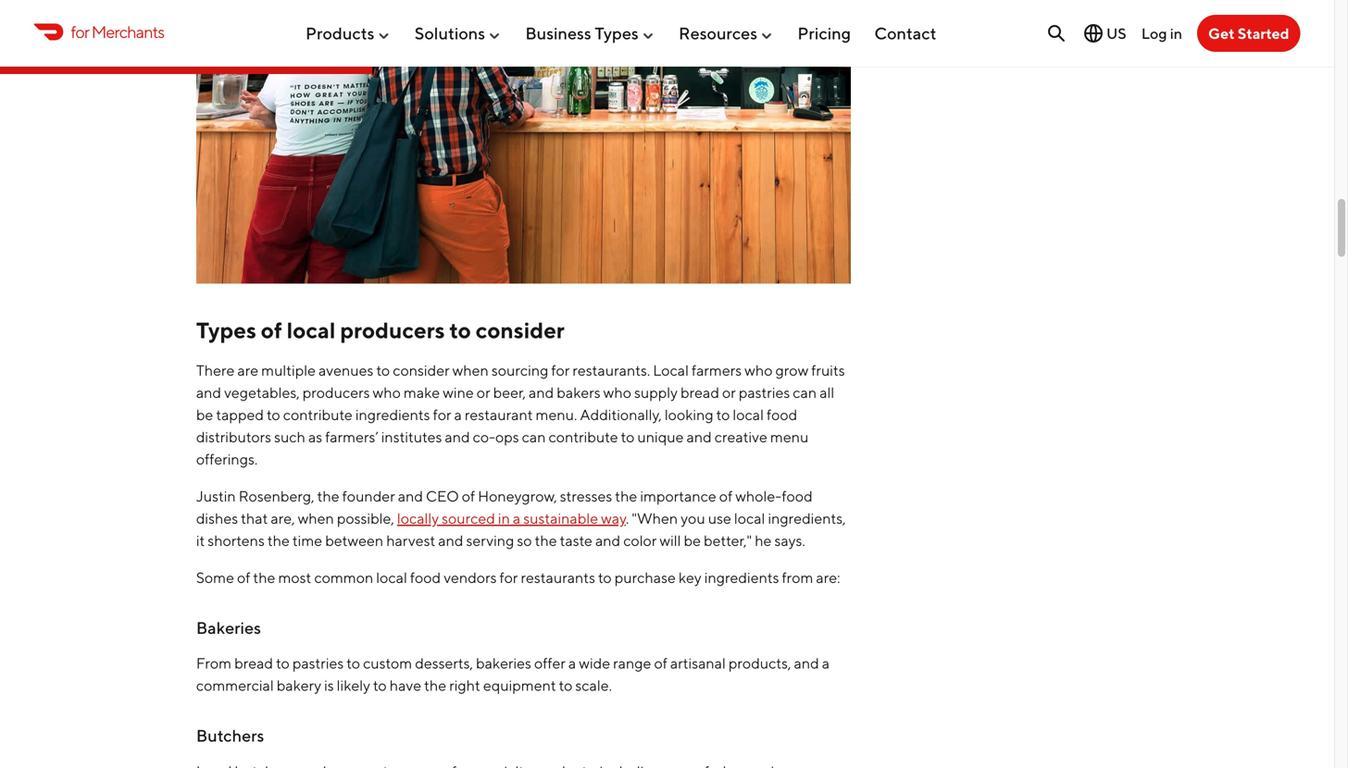Task type: locate. For each thing, give the bounding box(es) containing it.
0 horizontal spatial pastries
[[293, 655, 344, 673]]

commercial
[[196, 677, 274, 695]]

0 vertical spatial food
[[767, 406, 798, 424]]

0 vertical spatial producers
[[340, 317, 445, 344]]

0 horizontal spatial consider
[[393, 362, 450, 379]]

food up menu
[[767, 406, 798, 424]]

who up additionally,
[[604, 384, 632, 401]]

it
[[196, 532, 205, 550]]

1 vertical spatial producers
[[303, 384, 370, 401]]

0 horizontal spatial ingredients
[[355, 406, 430, 424]]

be right will
[[684, 532, 701, 550]]

vegetables,
[[224, 384, 300, 401]]

0 vertical spatial contribute
[[283, 406, 353, 424]]

make
[[404, 384, 440, 401]]

1 vertical spatial be
[[684, 532, 701, 550]]

you
[[681, 510, 705, 527]]

producers down avenues in the left top of the page
[[303, 384, 370, 401]]

the down the desserts,
[[424, 677, 447, 695]]

looking
[[665, 406, 714, 424]]

of right range
[[654, 655, 668, 673]]

custom
[[363, 655, 412, 673]]

to up wine
[[450, 317, 471, 344]]

consider for producers
[[476, 317, 565, 344]]

who left make
[[373, 384, 401, 401]]

1 vertical spatial types
[[196, 317, 256, 344]]

pastries down grow
[[739, 384, 790, 401]]

and up locally
[[398, 488, 423, 505]]

from
[[196, 655, 232, 673]]

0 horizontal spatial or
[[477, 384, 491, 401]]

of up sourced
[[462, 488, 475, 505]]

1 horizontal spatial be
[[684, 532, 701, 550]]

1 horizontal spatial bread
[[681, 384, 720, 401]]

resources link
[[679, 16, 774, 51]]

1 vertical spatial food
[[782, 488, 813, 505]]

and right products,
[[794, 655, 819, 673]]

2 or from the left
[[722, 384, 736, 401]]

butchers
[[196, 726, 264, 746]]

ingredients up institutes
[[355, 406, 430, 424]]

local
[[287, 317, 336, 344], [733, 406, 764, 424], [734, 510, 765, 527], [376, 569, 407, 587]]

1 vertical spatial in
[[498, 510, 510, 527]]

says.
[[775, 532, 806, 550]]

types up there
[[196, 317, 256, 344]]

and
[[196, 384, 221, 401], [529, 384, 554, 401], [445, 428, 470, 446], [687, 428, 712, 446], [398, 488, 423, 505], [438, 532, 464, 550], [595, 532, 621, 550], [794, 655, 819, 673]]

local up multiple
[[287, 317, 336, 344]]

between
[[325, 532, 384, 550]]

whole-
[[736, 488, 782, 505]]

1 horizontal spatial pastries
[[739, 384, 790, 401]]

1 vertical spatial pastries
[[293, 655, 344, 673]]

and down there
[[196, 384, 221, 401]]

and up menu.
[[529, 384, 554, 401]]

grow
[[776, 362, 809, 379]]

for
[[71, 22, 89, 41], [551, 362, 570, 379], [433, 406, 452, 424], [500, 569, 518, 587]]

pastries up is
[[293, 655, 344, 673]]

in right log
[[1170, 24, 1183, 42]]

1 vertical spatial consider
[[393, 362, 450, 379]]

consider up make
[[393, 362, 450, 379]]

local down whole- in the right of the page
[[734, 510, 765, 527]]

bread up commercial
[[234, 655, 273, 673]]

types right business
[[595, 23, 639, 43]]

a down honeygrow,
[[513, 510, 521, 527]]

when up the time
[[298, 510, 334, 527]]

0 vertical spatial bread
[[681, 384, 720, 401]]

consider
[[476, 317, 565, 344], [393, 362, 450, 379]]

common
[[314, 569, 374, 587]]

sustainable
[[524, 510, 598, 527]]

will
[[660, 532, 681, 550]]

sourcing
[[492, 362, 549, 379]]

1 vertical spatial when
[[298, 510, 334, 527]]

local up creative on the right of page
[[733, 406, 764, 424]]

globe line image
[[1083, 22, 1105, 44]]

fruits
[[812, 362, 845, 379]]

can left all
[[793, 384, 817, 401]]

who left grow
[[745, 362, 773, 379]]

0 vertical spatial types
[[595, 23, 639, 43]]

1 horizontal spatial consider
[[476, 317, 565, 344]]

bread
[[681, 384, 720, 401], [234, 655, 273, 673]]

can
[[793, 384, 817, 401], [522, 428, 546, 446]]

bakeries
[[476, 655, 532, 673]]

of
[[261, 317, 282, 344], [462, 488, 475, 505], [719, 488, 733, 505], [237, 569, 250, 587], [654, 655, 668, 673]]

sourced
[[442, 510, 495, 527]]

consider up sourcing
[[476, 317, 565, 344]]

contribute up as
[[283, 406, 353, 424]]

from
[[782, 569, 814, 587]]

in down honeygrow,
[[498, 510, 510, 527]]

some of the most common local food vendors for restaurants to purchase key ingredients from are:
[[196, 569, 843, 587]]

to
[[450, 317, 471, 344], [376, 362, 390, 379], [267, 406, 280, 424], [717, 406, 730, 424], [621, 428, 635, 446], [598, 569, 612, 587], [276, 655, 290, 673], [347, 655, 360, 673], [373, 677, 387, 695], [559, 677, 573, 695]]

be inside there are multiple avenues to consider when sourcing for restaurants. local farmers who grow fruits and vegetables, producers who make wine or beer, and bakers who supply bread or pastries can all be tapped to contribute ingredients for a restaurant menu. additionally, looking to local food distributors such as farmers' institutes and co-ops can contribute to unique and creative menu offerings.
[[196, 406, 213, 424]]

pastries
[[739, 384, 790, 401], [293, 655, 344, 673]]

0 vertical spatial ingredients
[[355, 406, 430, 424]]

0 horizontal spatial types
[[196, 317, 256, 344]]

1 horizontal spatial types
[[595, 23, 639, 43]]

is
[[324, 677, 334, 695]]

local inside . "when you use local ingredients, it shortens the time between harvest and serving so the taste and color will be better," he says.
[[734, 510, 765, 527]]

food down harvest
[[410, 569, 441, 587]]

a down wine
[[454, 406, 462, 424]]

locally sourced in a sustainable way
[[397, 510, 626, 527]]

and down way at the left of page
[[595, 532, 621, 550]]

food inside there are multiple avenues to consider when sourcing for restaurants. local farmers who grow fruits and vegetables, producers who make wine or beer, and bakers who supply bread or pastries can all be tapped to contribute ingredients for a restaurant menu. additionally, looking to local food distributors such as farmers' institutes and co-ops can contribute to unique and creative menu offerings.
[[767, 406, 798, 424]]

desserts,
[[415, 655, 473, 673]]

1 vertical spatial can
[[522, 428, 546, 446]]

producers up avenues in the left top of the page
[[340, 317, 445, 344]]

contribute down menu.
[[549, 428, 618, 446]]

and inside from bread to pastries to custom desserts, bakeries offer a wide range of artisanal products, and a commercial bakery is likely to have the right equipment to scale.
[[794, 655, 819, 673]]

shortens
[[208, 532, 265, 550]]

of up use
[[719, 488, 733, 505]]

food up ingredients,
[[782, 488, 813, 505]]

bakery
[[277, 677, 321, 695]]

when up wine
[[453, 362, 489, 379]]

0 horizontal spatial bread
[[234, 655, 273, 673]]

1 horizontal spatial can
[[793, 384, 817, 401]]

the up .
[[615, 488, 638, 505]]

merchants
[[91, 22, 164, 41]]

way
[[601, 510, 626, 527]]

1 vertical spatial bread
[[234, 655, 273, 673]]

ingredients
[[355, 406, 430, 424], [705, 569, 779, 587]]

distributors
[[196, 428, 271, 446]]

institutes
[[381, 428, 442, 446]]

for down wine
[[433, 406, 452, 424]]

0 horizontal spatial can
[[522, 428, 546, 446]]

pastries inside there are multiple avenues to consider when sourcing for restaurants. local farmers who grow fruits and vegetables, producers who make wine or beer, and bakers who supply bread or pastries can all be tapped to contribute ingredients for a restaurant menu. additionally, looking to local food distributors such as farmers' institutes and co-ops can contribute to unique and creative menu offerings.
[[739, 384, 790, 401]]

such
[[274, 428, 306, 446]]

can right the ops
[[522, 428, 546, 446]]

0 horizontal spatial be
[[196, 406, 213, 424]]

0 horizontal spatial when
[[298, 510, 334, 527]]

local down harvest
[[376, 569, 407, 587]]

0 vertical spatial in
[[1170, 24, 1183, 42]]

or
[[477, 384, 491, 401], [722, 384, 736, 401]]

or right wine
[[477, 384, 491, 401]]

0 vertical spatial consider
[[476, 317, 565, 344]]

stresses
[[560, 488, 612, 505]]

1 horizontal spatial or
[[722, 384, 736, 401]]

0 vertical spatial when
[[453, 362, 489, 379]]

mx blog - how to build community using local producers - ordering at brewery counter image
[[196, 0, 851, 284]]

to right avenues in the left top of the page
[[376, 362, 390, 379]]

the inside from bread to pastries to custom desserts, bakeries offer a wide range of artisanal products, and a commercial bakery is likely to have the right equipment to scale.
[[424, 677, 447, 695]]

in
[[1170, 24, 1183, 42], [498, 510, 510, 527]]

pastries inside from bread to pastries to custom desserts, bakeries offer a wide range of artisanal products, and a commercial bakery is likely to have the right equipment to scale.
[[293, 655, 344, 673]]

menu
[[770, 428, 809, 446]]

some
[[196, 569, 234, 587]]

to up creative on the right of page
[[717, 406, 730, 424]]

1 horizontal spatial contribute
[[549, 428, 618, 446]]

be left tapped at the bottom left of the page
[[196, 406, 213, 424]]

beer,
[[493, 384, 526, 401]]

farmers'
[[325, 428, 379, 446]]

use
[[708, 510, 732, 527]]

contribute
[[283, 406, 353, 424], [549, 428, 618, 446]]

to left purchase
[[598, 569, 612, 587]]

local inside there are multiple avenues to consider when sourcing for restaurants. local farmers who grow fruits and vegetables, producers who make wine or beer, and bakers who supply bread or pastries can all be tapped to contribute ingredients for a restaurant menu. additionally, looking to local food distributors such as farmers' institutes and co-ops can contribute to unique and creative menu offerings.
[[733, 406, 764, 424]]

or down farmers
[[722, 384, 736, 401]]

taste
[[560, 532, 593, 550]]

1 vertical spatial ingredients
[[705, 569, 779, 587]]

for right vendors
[[500, 569, 518, 587]]

ceo
[[426, 488, 459, 505]]

1 or from the left
[[477, 384, 491, 401]]

2 horizontal spatial who
[[745, 362, 773, 379]]

when inside there are multiple avenues to consider when sourcing for restaurants. local farmers who grow fruits and vegetables, producers who make wine or beer, and bakers who supply bread or pastries can all be tapped to contribute ingredients for a restaurant menu. additionally, looking to local food distributors such as farmers' institutes and co-ops can contribute to unique and creative menu offerings.
[[453, 362, 489, 379]]

are:
[[816, 569, 841, 587]]

creative
[[715, 428, 768, 446]]

bread inside from bread to pastries to custom desserts, bakeries offer a wide range of artisanal products, and a commercial bakery is likely to have the right equipment to scale.
[[234, 655, 273, 673]]

the down 'are,'
[[268, 532, 290, 550]]

additionally,
[[580, 406, 662, 424]]

consider inside there are multiple avenues to consider when sourcing for restaurants. local farmers who grow fruits and vegetables, producers who make wine or beer, and bakers who supply bread or pastries can all be tapped to contribute ingredients for a restaurant menu. additionally, looking to local food distributors such as farmers' institutes and co-ops can contribute to unique and creative menu offerings.
[[393, 362, 450, 379]]

key
[[679, 569, 702, 587]]

for merchants
[[71, 22, 164, 41]]

0 horizontal spatial in
[[498, 510, 510, 527]]

be
[[196, 406, 213, 424], [684, 532, 701, 550]]

to up likely
[[347, 655, 360, 673]]

bread inside there are multiple avenues to consider when sourcing for restaurants. local farmers who grow fruits and vegetables, producers who make wine or beer, and bakers who supply bread or pastries can all be tapped to contribute ingredients for a restaurant menu. additionally, looking to local food distributors such as farmers' institutes and co-ops can contribute to unique and creative menu offerings.
[[681, 384, 720, 401]]

there
[[196, 362, 235, 379]]

1 horizontal spatial when
[[453, 362, 489, 379]]

multiple
[[261, 362, 316, 379]]

.
[[626, 510, 629, 527]]

0 vertical spatial pastries
[[739, 384, 790, 401]]

likely
[[337, 677, 370, 695]]

bread up looking
[[681, 384, 720, 401]]

bakeries
[[196, 618, 264, 638]]

a left wide
[[569, 655, 576, 673]]

possible,
[[337, 510, 394, 527]]

ingredients down better,"
[[705, 569, 779, 587]]

when
[[453, 362, 489, 379], [298, 510, 334, 527]]

0 vertical spatial be
[[196, 406, 213, 424]]

1 vertical spatial contribute
[[549, 428, 618, 446]]

rosenberg,
[[239, 488, 315, 505]]

ingredients inside there are multiple avenues to consider when sourcing for restaurants. local farmers who grow fruits and vegetables, producers who make wine or beer, and bakers who supply bread or pastries can all be tapped to contribute ingredients for a restaurant menu. additionally, looking to local food distributors such as farmers' institutes and co-ops can contribute to unique and creative menu offerings.
[[355, 406, 430, 424]]

avenues
[[319, 362, 374, 379]]

1 horizontal spatial ingredients
[[705, 569, 779, 587]]



Task type: describe. For each thing, give the bounding box(es) containing it.
local
[[653, 362, 689, 379]]

business types link
[[525, 16, 656, 51]]

contact link
[[875, 16, 937, 51]]

1 horizontal spatial in
[[1170, 24, 1183, 42]]

2 vertical spatial food
[[410, 569, 441, 587]]

started
[[1238, 25, 1290, 42]]

to down additionally,
[[621, 428, 635, 446]]

most
[[278, 569, 311, 587]]

0 horizontal spatial who
[[373, 384, 401, 401]]

for left merchants on the top
[[71, 22, 89, 41]]

there are multiple avenues to consider when sourcing for restaurants. local farmers who grow fruits and vegetables, producers who make wine or beer, and bakers who supply bread or pastries can all be tapped to contribute ingredients for a restaurant menu. additionally, looking to local food distributors such as farmers' institutes and co-ops can contribute to unique and creative menu offerings.
[[196, 362, 845, 468]]

of right some
[[237, 569, 250, 587]]

0 horizontal spatial contribute
[[283, 406, 353, 424]]

dishes
[[196, 510, 238, 527]]

us
[[1107, 25, 1127, 42]]

business
[[525, 23, 592, 43]]

to up bakery
[[276, 655, 290, 673]]

a inside there are multiple avenues to consider when sourcing for restaurants. local farmers who grow fruits and vegetables, producers who make wine or beer, and bakers who supply bread or pastries can all be tapped to contribute ingredients for a restaurant menu. additionally, looking to local food distributors such as farmers' institutes and co-ops can contribute to unique and creative menu offerings.
[[454, 406, 462, 424]]

that
[[241, 510, 268, 527]]

be inside . "when you use local ingredients, it shortens the time between harvest and serving so the taste and color will be better," he says.
[[684, 532, 701, 550]]

unique
[[638, 428, 684, 446]]

pricing
[[798, 23, 851, 43]]

products link
[[306, 16, 391, 51]]

"when
[[632, 510, 678, 527]]

restaurants
[[521, 569, 595, 587]]

offer
[[534, 655, 566, 673]]

get started
[[1209, 25, 1290, 42]]

log in link
[[1142, 24, 1183, 42]]

are,
[[271, 510, 295, 527]]

are
[[237, 362, 259, 379]]

of up multiple
[[261, 317, 282, 344]]

so
[[517, 532, 532, 550]]

types of local producers to consider
[[196, 317, 565, 344]]

consider for avenues
[[393, 362, 450, 379]]

business types
[[525, 23, 639, 43]]

farmers
[[692, 362, 742, 379]]

products
[[306, 23, 375, 43]]

as
[[308, 428, 322, 446]]

the left the "most"
[[253, 569, 275, 587]]

all
[[820, 384, 835, 401]]

importance
[[640, 488, 717, 505]]

pricing link
[[798, 16, 851, 51]]

ops
[[495, 428, 519, 446]]

scale.
[[576, 677, 612, 695]]

the left founder
[[317, 488, 340, 505]]

for up bakers
[[551, 362, 570, 379]]

founder
[[342, 488, 395, 505]]

to down offer
[[559, 677, 573, 695]]

and inside justin rosenberg, the founder and ceo of honeygrow, stresses the importance of whole-food dishes that are, when possible,
[[398, 488, 423, 505]]

menu.
[[536, 406, 577, 424]]

for merchants link
[[34, 19, 164, 44]]

of inside from bread to pastries to custom desserts, bakeries offer a wide range of artisanal products, and a commercial bakery is likely to have the right equipment to scale.
[[654, 655, 668, 673]]

better,"
[[704, 532, 752, 550]]

range
[[613, 655, 652, 673]]

harvest
[[386, 532, 436, 550]]

log
[[1142, 24, 1167, 42]]

producers inside there are multiple avenues to consider when sourcing for restaurants. local farmers who grow fruits and vegetables, producers who make wine or beer, and bakers who supply bread or pastries can all be tapped to contribute ingredients for a restaurant menu. additionally, looking to local food distributors such as farmers' institutes and co-ops can contribute to unique and creative menu offerings.
[[303, 384, 370, 401]]

vendors
[[444, 569, 497, 587]]

supply
[[634, 384, 678, 401]]

and down looking
[[687, 428, 712, 446]]

bakers
[[557, 384, 601, 401]]

he
[[755, 532, 772, 550]]

restaurants.
[[573, 362, 650, 379]]

to down vegetables,
[[267, 406, 280, 424]]

get
[[1209, 25, 1235, 42]]

get started button
[[1198, 15, 1301, 52]]

and left 'co-'
[[445, 428, 470, 446]]

log in
[[1142, 24, 1183, 42]]

tapped
[[216, 406, 264, 424]]

1 horizontal spatial who
[[604, 384, 632, 401]]

resources
[[679, 23, 758, 43]]

time
[[293, 532, 322, 550]]

right
[[449, 677, 480, 695]]

ingredients,
[[768, 510, 846, 527]]

artisanal
[[670, 655, 726, 673]]

wide
[[579, 655, 610, 673]]

products,
[[729, 655, 791, 673]]

locally sourced in a sustainable way link
[[397, 510, 626, 527]]

honeygrow,
[[478, 488, 557, 505]]

solutions link
[[415, 16, 502, 51]]

0 vertical spatial can
[[793, 384, 817, 401]]

a right products,
[[822, 655, 830, 673]]

justin rosenberg, the founder and ceo of honeygrow, stresses the importance of whole-food dishes that are, when possible,
[[196, 488, 813, 527]]

to down "custom"
[[373, 677, 387, 695]]

purchase
[[615, 569, 676, 587]]

locally
[[397, 510, 439, 527]]

wine
[[443, 384, 474, 401]]

food inside justin rosenberg, the founder and ceo of honeygrow, stresses the importance of whole-food dishes that are, when possible,
[[782, 488, 813, 505]]

justin
[[196, 488, 236, 505]]

and down sourced
[[438, 532, 464, 550]]

the right so
[[535, 532, 557, 550]]

when inside justin rosenberg, the founder and ceo of honeygrow, stresses the importance of whole-food dishes that are, when possible,
[[298, 510, 334, 527]]

equipment
[[483, 677, 556, 695]]

have
[[390, 677, 422, 695]]

co-
[[473, 428, 495, 446]]



Task type: vqa. For each thing, say whether or not it's contained in the screenshot.
works
no



